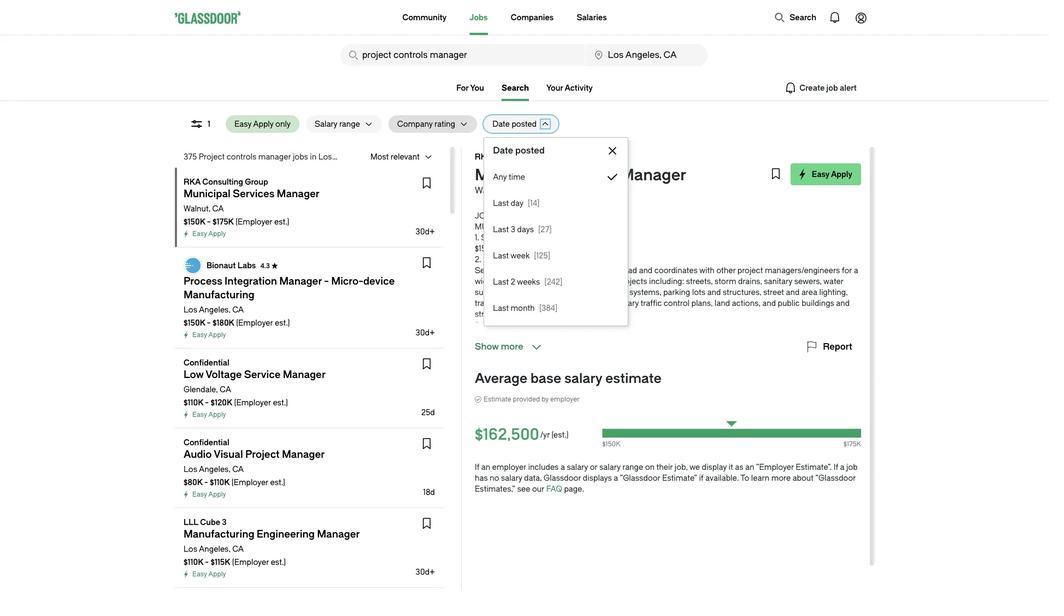 Task type: vqa. For each thing, say whether or not it's contained in the screenshot.
INC.
no



Task type: locate. For each thing, give the bounding box(es) containing it.
easy for los angeles, ca $110k - $115k (employer est.)
[[192, 571, 207, 578]]

- down "glendale,"
[[205, 398, 209, 407]]

to
[[520, 244, 529, 253], [741, 474, 750, 483]]

rka for rka consulting group municipal services manager walnut, ca
[[475, 152, 492, 161]]

municipal
[[475, 222, 519, 231]]

2
[[511, 277, 516, 286]]

1 horizontal spatial $175k
[[844, 441, 862, 448]]

if up has
[[475, 463, 480, 472]]

- left $115k
[[205, 558, 209, 567]]

project up of
[[513, 266, 538, 275]]

2 vertical spatial 30d+
[[416, 568, 435, 577]]

0 vertical spatial date
[[493, 119, 510, 128]]

1 horizontal spatial walnut,
[[475, 186, 506, 196]]

2 30d+ from the top
[[416, 328, 435, 337]]

18d
[[423, 488, 435, 497]]

last for last week [125]
[[493, 251, 509, 260]]

consulting up municipal
[[494, 152, 535, 161]]

1 horizontal spatial an
[[746, 463, 755, 472]]

systems, down projects
[[630, 288, 662, 297]]

0 horizontal spatial consulting
[[202, 177, 243, 186]]

description down the day
[[493, 211, 548, 220]]

angeles, up $115k
[[199, 545, 231, 554]]

1 vertical spatial more
[[772, 474, 791, 483]]

most relevant
[[371, 152, 420, 161]]

1 horizontal spatial public
[[778, 299, 800, 308]]

1 horizontal spatial as
[[735, 463, 744, 472]]

structures,
[[723, 288, 762, 297]]

apply for walnut, ca $150k - $175k (employer est.)
[[208, 230, 226, 238]]

easy apply for los angeles, ca $150k - $180k (employer est.)
[[192, 331, 226, 339]]

$150k
[[184, 217, 205, 226], [184, 318, 205, 327], [603, 441, 621, 448]]

- inside walnut, ca $150k - $175k (employer est.)
[[207, 217, 211, 226]]

5 last from the top
[[493, 304, 509, 313]]

a right displays
[[614, 474, 619, 483]]

rka up municipal
[[475, 152, 492, 161]]

- down rka consulting group
[[207, 217, 211, 226]]

0 horizontal spatial none field
[[341, 44, 585, 66]]

los up $80k
[[184, 465, 197, 474]]

0 vertical spatial to
[[520, 244, 529, 253]]

30d+ for los angeles, ca $150k - $180k (employer est.)
[[416, 328, 435, 337]]

salary range button
[[306, 115, 360, 133]]

date up municipal
[[493, 146, 514, 156]]

last week [125]
[[493, 251, 551, 260]]

glendale, ca $110k - $120k (employer est.)
[[184, 385, 288, 407]]

1 horizontal spatial "glassdoor
[[816, 474, 856, 483]]

last left the day
[[493, 199, 509, 208]]

confidential for los
[[184, 438, 229, 447]]

and up striping,
[[580, 288, 594, 297]]

employer up the no
[[492, 463, 527, 472]]

1 30d+ from the top
[[416, 227, 435, 236]]

3 inside the "date posted" list box
[[511, 225, 516, 234]]

walnut, inside rka consulting group municipal services manager walnut, ca
[[475, 186, 506, 196]]

1 if from the left
[[475, 463, 480, 472]]

consulting down project
[[202, 177, 243, 186]]

a up the 'glassdoor'
[[561, 463, 565, 472]]

1 vertical spatial search
[[502, 83, 529, 92]]

we
[[690, 463, 700, 472]]

0 vertical spatial posted
[[512, 119, 537, 128]]

0 horizontal spatial more
[[501, 342, 524, 352]]

last for last 3 days [27]
[[493, 225, 509, 234]]

30d+ for walnut, ca $150k - $175k (employer est.)
[[416, 227, 435, 236]]

as right it on the right bottom of the page
[[735, 463, 744, 472]]

rka for rka consulting group
[[184, 177, 201, 186]]

3.
[[475, 321, 482, 330]]

angeles, inside los angeles, ca $110k - $115k (employer est.)
[[199, 545, 231, 554]]

1 horizontal spatial systems,
[[630, 288, 662, 297]]

$110k inside los angeles, ca $110k - $115k (employer est.)
[[184, 558, 203, 567]]

traffic left control
[[641, 299, 662, 308]]

(employer inside los angeles, ca $110k - $115k (employer est.)
[[232, 558, 269, 567]]

range left on
[[623, 463, 644, 472]]

$110k down "glendale,"
[[184, 398, 203, 407]]

$175,000.00
[[531, 244, 573, 253]]

0 vertical spatial confidential
[[184, 358, 229, 367]]

3 30d+ from the top
[[416, 568, 435, 577]]

1 horizontal spatial more
[[772, 474, 791, 483]]

streets,
[[686, 277, 713, 286]]

1 an from the left
[[482, 463, 491, 472]]

as inside if an employer includes a salary or salary range on their job, we display it as an "employer estimate".  if a job has no salary data, glassdoor displays a "glassdoor estimate" if available.  to learn more about "glassdoor estimates," see our
[[735, 463, 744, 472]]

actions,
[[732, 299, 761, 308]]

rka inside jobs list element
[[184, 177, 201, 186]]

a
[[854, 266, 859, 275], [561, 463, 565, 472], [841, 463, 845, 472], [614, 474, 619, 483]]

controls
[[227, 152, 257, 161]]

$175k down rka consulting group
[[213, 217, 234, 226]]

est.) inside los angeles, ca $110k - $115k (employer est.)
[[271, 558, 286, 567]]

last left 2
[[493, 277, 509, 286]]

0 horizontal spatial rka
[[184, 177, 201, 186]]

estimate".
[[796, 463, 832, 472]]

glendale,
[[184, 385, 218, 394]]

public down the street
[[778, 299, 800, 308]]

last up $150,000.00
[[493, 225, 509, 234]]

0 vertical spatial $150k
[[184, 217, 205, 226]]

consulting
[[494, 152, 535, 161], [202, 177, 243, 186]]

2 vertical spatial $110k
[[184, 558, 203, 567]]

and down manager/department
[[576, 277, 590, 286]]

- inside los angeles, ca $150k - $180k (employer est.)
[[207, 318, 211, 327]]

angeles, inside los angeles, ca $150k - $180k (employer est.)
[[199, 305, 231, 314]]

more down ""employer"
[[772, 474, 791, 483]]

lll
[[184, 518, 198, 527]]

other
[[717, 266, 736, 275]]

to down 'range'
[[520, 244, 529, 253]]

including:
[[649, 277, 685, 286]]

manager
[[258, 152, 291, 161]]

lll cube 3
[[184, 518, 227, 527]]

date posted up municipal
[[493, 146, 545, 156]]

bionaut
[[207, 261, 236, 270]]

est.)
[[274, 217, 290, 226], [275, 318, 290, 327], [273, 398, 288, 407], [270, 478, 285, 487], [271, 558, 286, 567]]

- inside los angeles, ca $80k - $110k (employer est.)
[[204, 478, 208, 487]]

los down lll
[[184, 545, 197, 554]]

1 vertical spatial walnut,
[[184, 204, 211, 213]]

0 vertical spatial search
[[790, 13, 817, 22]]

salary range
[[315, 119, 360, 128]]

0 vertical spatial 30d+
[[416, 227, 435, 236]]

0 horizontal spatial project
[[513, 266, 538, 275]]

0 vertical spatial description
[[493, 211, 548, 220]]

0 horizontal spatial an
[[482, 463, 491, 472]]

1 horizontal spatial group
[[536, 152, 560, 161]]

1 "glassdoor from the left
[[620, 474, 661, 483]]

public right of
[[529, 277, 551, 286]]

1 vertical spatial as
[[735, 463, 744, 472]]

1 horizontal spatial if
[[834, 463, 839, 472]]

$150k up the bionaut labs logo
[[184, 217, 205, 226]]

angeles, left most
[[334, 152, 365, 161]]

systems, down 2
[[500, 288, 532, 297]]

faq link
[[547, 485, 563, 494]]

with
[[700, 266, 715, 275]]

375 project controls manager jobs in los angeles, ca
[[184, 152, 379, 161]]

responsibilities
[[483, 321, 557, 330]]

rka down 375
[[184, 177, 201, 186]]

posted up time
[[516, 146, 545, 156]]

last day [14]
[[493, 199, 540, 208]]

los inside los angeles, ca $110k - $115k (employer est.)
[[184, 545, 197, 554]]

consulting inside jobs list element
[[202, 177, 243, 186]]

by
[[542, 396, 549, 403]]

0 horizontal spatial walnut,
[[184, 204, 211, 213]]

ca inside glendale, ca $110k - $120k (employer est.)
[[220, 385, 231, 394]]

$175k up job
[[844, 441, 862, 448]]

los down the bionaut labs logo
[[184, 305, 197, 314]]

to left learn
[[741, 474, 750, 483]]

employer right by
[[551, 396, 580, 403]]

date posted
[[493, 119, 537, 128], [493, 146, 545, 156]]

1 horizontal spatial search
[[790, 13, 817, 22]]

1 vertical spatial $150k
[[184, 318, 205, 327]]

30d+
[[416, 227, 435, 236], [416, 328, 435, 337], [416, 568, 435, 577]]

group down controls at the top left
[[245, 177, 268, 186]]

supply
[[475, 288, 499, 297]]

lighting,
[[820, 288, 848, 297]]

easy apply button
[[791, 163, 862, 185]]

date posted inside dropdown button
[[493, 119, 537, 128]]

as up variety
[[502, 266, 511, 275]]

report button
[[806, 341, 853, 354]]

2 project from the left
[[738, 266, 763, 275]]

0 horizontal spatial employer
[[492, 463, 527, 472]]

1 confidential from the top
[[184, 358, 229, 367]]

0 horizontal spatial if
[[475, 463, 480, 472]]

walnut, ca $150k - $175k (employer est.)
[[184, 204, 290, 226]]

structures.
[[475, 310, 514, 319]]

a left job
[[841, 463, 845, 472]]

more down 'responsibilities'
[[501, 342, 524, 352]]

description down $150,000.00
[[483, 255, 538, 264]]

1 vertical spatial rka
[[184, 177, 201, 186]]

$150k up displays
[[603, 441, 621, 448]]

3 right cube
[[222, 518, 227, 527]]

1 vertical spatial confidential
[[184, 438, 229, 447]]

0 horizontal spatial "glassdoor
[[620, 474, 661, 483]]

and
[[639, 266, 653, 275], [576, 277, 590, 286], [580, 288, 594, 297], [708, 288, 721, 297], [787, 288, 800, 297], [555, 299, 569, 308], [763, 299, 776, 308], [837, 299, 850, 308]]

municipal
[[475, 166, 548, 185]]

1 none field from the left
[[341, 44, 585, 66]]

for you link
[[457, 83, 484, 92]]

1 traffic from the left
[[475, 299, 496, 308]]

posted
[[512, 119, 537, 128], [516, 146, 545, 156]]

1 vertical spatial employer
[[492, 463, 527, 472]]

0 vertical spatial more
[[501, 342, 524, 352]]

(employer inside los angeles, ca $150k - $180k (employer est.)
[[236, 318, 273, 327]]

1 vertical spatial 30d+
[[416, 328, 435, 337]]

0 vertical spatial rka
[[475, 152, 492, 161]]

2 if from the left
[[834, 463, 839, 472]]

and up land
[[708, 288, 721, 297]]

2 last from the top
[[493, 225, 509, 234]]

1 vertical spatial 3
[[222, 518, 227, 527]]

consulting inside rka consulting group municipal services manager walnut, ca
[[494, 152, 535, 161]]

a right for
[[854, 266, 859, 275]]

angeles, up $180k
[[199, 305, 231, 314]]

- for los angeles, ca $150k - $180k (employer est.)
[[207, 318, 211, 327]]

walnut, down rka consulting group
[[184, 204, 211, 213]]

0 horizontal spatial systems,
[[500, 288, 532, 297]]

an up has
[[482, 463, 491, 472]]

salaries link
[[577, 0, 607, 35]]

project up drains,
[[738, 266, 763, 275]]

(employer for los angeles, ca $150k - $180k (employer est.)
[[236, 318, 273, 327]]

show more
[[475, 342, 524, 352]]

0 horizontal spatial traffic
[[475, 299, 496, 308]]

walnut, inside walnut, ca $150k - $175k (employer est.)
[[184, 204, 211, 213]]

0 horizontal spatial as
[[502, 266, 511, 275]]

2 none field from the left
[[586, 44, 708, 66]]

1 last from the top
[[493, 199, 509, 208]]

0 vertical spatial range
[[339, 119, 360, 128]]

0 vertical spatial $110k
[[184, 398, 203, 407]]

los inside los angeles, ca $80k - $110k (employer est.)
[[184, 465, 197, 474]]

- inside los angeles, ca $110k - $115k (employer est.)
[[205, 558, 209, 567]]

apply
[[253, 119, 274, 128], [831, 170, 853, 179], [208, 230, 226, 238], [208, 331, 226, 339], [208, 411, 226, 419], [208, 491, 226, 499], [208, 571, 226, 578]]

day
[[511, 199, 524, 208]]

$110k left $115k
[[184, 558, 203, 567]]

water
[[824, 277, 844, 286]]

employer
[[551, 396, 580, 403], [492, 463, 527, 472]]

estimates,"
[[475, 485, 516, 494]]

0 vertical spatial walnut,
[[475, 186, 506, 196]]

0 vertical spatial as
[[502, 266, 511, 275]]

date down the search link
[[493, 119, 510, 128]]

apply for los angeles, ca $150k - $180k (employer est.)
[[208, 331, 226, 339]]

1 horizontal spatial none field
[[586, 44, 708, 66]]

0 horizontal spatial range
[[339, 119, 360, 128]]

bionaut labs 4.3 ★
[[207, 261, 278, 270]]

3 last from the top
[[493, 251, 509, 260]]

1 horizontal spatial range
[[623, 463, 644, 472]]

consulting for rka consulting group
[[202, 177, 243, 186]]

1 vertical spatial $175k
[[844, 441, 862, 448]]

buildings
[[802, 299, 835, 308]]

date posted down the search link
[[493, 119, 537, 128]]

salary left or
[[567, 463, 588, 472]]

None field
[[341, 44, 585, 66], [586, 44, 708, 66]]

2 systems, from the left
[[630, 288, 662, 297]]

easy apply inside button
[[812, 170, 853, 179]]

- left $180k
[[207, 318, 211, 327]]

date posted list box
[[485, 164, 628, 321]]

$175k inside walnut, ca $150k - $175k (employer est.)
[[213, 217, 234, 226]]

$150k left $180k
[[184, 318, 205, 327]]

jobs link
[[470, 0, 488, 35]]

0 horizontal spatial group
[[245, 177, 268, 186]]

angeles, for los angeles, ca $150k - $180k (employer est.)
[[199, 305, 231, 314]]

3 left days
[[511, 225, 516, 234]]

1 horizontal spatial traffic
[[641, 299, 662, 308]]

1 horizontal spatial project
[[738, 266, 763, 275]]

manager
[[563, 222, 604, 231]]

and down the street
[[763, 299, 776, 308]]

angeles, up $80k
[[199, 465, 231, 474]]

parking
[[664, 288, 691, 297]]

4 last from the top
[[493, 277, 509, 286]]

confidential up "glendale,"
[[184, 358, 229, 367]]

last down supply
[[493, 304, 509, 313]]

more inside if an employer includes a salary or salary range on their job, we display it as an "employer estimate".  if a job has no salary data, glassdoor displays a "glassdoor estimate" if available.  to learn more about "glassdoor estimates," see our
[[772, 474, 791, 483]]

0 horizontal spatial public
[[529, 277, 551, 286]]

1 horizontal spatial to
[[741, 474, 750, 483]]

los inside los angeles, ca $150k - $180k (employer est.)
[[184, 305, 197, 314]]

est.) inside walnut, ca $150k - $175k (employer est.)
[[274, 217, 290, 226]]

2 an from the left
[[746, 463, 755, 472]]

last down salary
[[493, 251, 509, 260]]

rka consulting group
[[184, 177, 268, 186]]

1 horizontal spatial rka
[[475, 152, 492, 161]]

variety
[[494, 277, 518, 286]]

salary
[[481, 233, 513, 242]]

est.) inside los angeles, ca $80k - $110k (employer est.)
[[270, 478, 285, 487]]

3
[[511, 225, 516, 234], [222, 518, 227, 527]]

as inside job description municipal services manager 1. salary range $150,000.00 to $175,000.00 annually 2. description serves as project manager/department head and coordinates with other project managers/engineers for a wide variety of public works and private projects including: streets, storm drains, sanitary sewers, water supply systems, landscaping and irrigation systems, parking lots and structures, street and area lighting, traffic signals, signing and striping, temporary traffic control plans, land actions, and public buildings and structures. 3. responsibilities
[[502, 266, 511, 275]]

employer inside if an employer includes a salary or salary range on their job, we display it as an "employer estimate".  if a job has no salary data, glassdoor displays a "glassdoor estimate" if available.  to learn more about "glassdoor estimates," see our
[[492, 463, 527, 472]]

if left job
[[834, 463, 839, 472]]

0 vertical spatial consulting
[[494, 152, 535, 161]]

rka inside rka consulting group municipal services manager walnut, ca
[[475, 152, 492, 161]]

relevant
[[391, 152, 420, 161]]

0 horizontal spatial $175k
[[213, 217, 234, 226]]

group inside rka consulting group municipal services manager walnut, ca
[[536, 152, 560, 161]]

companies
[[511, 13, 554, 22]]

0 vertical spatial 3
[[511, 225, 516, 234]]

estimate"
[[663, 474, 698, 483]]

bionaut labs logo image
[[184, 257, 202, 274]]

0 vertical spatial group
[[536, 152, 560, 161]]

estimate provided by employer
[[484, 396, 580, 403]]

as
[[502, 266, 511, 275], [735, 463, 744, 472]]

0 horizontal spatial 3
[[222, 518, 227, 527]]

easy apply for los angeles, ca $110k - $115k (employer est.)
[[192, 571, 226, 578]]

2 confidential from the top
[[184, 438, 229, 447]]

as for an
[[735, 463, 744, 472]]

0 vertical spatial employer
[[551, 396, 580, 403]]

1 horizontal spatial 3
[[511, 225, 516, 234]]

includes
[[528, 463, 559, 472]]

- right $80k
[[204, 478, 208, 487]]

0 vertical spatial date posted
[[493, 119, 537, 128]]

job,
[[675, 463, 688, 472]]

an up learn
[[746, 463, 755, 472]]

1 vertical spatial to
[[741, 474, 750, 483]]

"glassdoor down job
[[816, 474, 856, 483]]

easy apply
[[812, 170, 853, 179], [192, 230, 226, 238], [192, 331, 226, 339], [192, 411, 226, 419], [192, 491, 226, 499], [192, 571, 226, 578]]

1 vertical spatial group
[[245, 177, 268, 186]]

0 horizontal spatial to
[[520, 244, 529, 253]]

0 vertical spatial $175k
[[213, 217, 234, 226]]

est.) inside los angeles, ca $150k - $180k (employer est.)
[[275, 318, 290, 327]]

ca
[[367, 152, 379, 161], [508, 186, 521, 196], [212, 204, 224, 213], [232, 305, 244, 314], [220, 385, 231, 394], [232, 465, 244, 474], [232, 545, 244, 554]]

(employer inside los angeles, ca $80k - $110k (employer est.)
[[232, 478, 268, 487]]

posted down the search link
[[512, 119, 537, 128]]

for
[[457, 83, 469, 92]]

or
[[590, 463, 598, 472]]

1 vertical spatial range
[[623, 463, 644, 472]]

"glassdoor down on
[[620, 474, 661, 483]]

1 horizontal spatial consulting
[[494, 152, 535, 161]]

more inside show more dropdown button
[[501, 342, 524, 352]]

$110k right $80k
[[210, 478, 230, 487]]

(employer for los angeles, ca $110k - $115k (employer est.)
[[232, 558, 269, 567]]

1 vertical spatial $110k
[[210, 478, 230, 487]]

1 button
[[182, 115, 219, 133]]

see
[[518, 485, 531, 494]]

angeles, inside los angeles, ca $80k - $110k (employer est.)
[[199, 465, 231, 474]]

$150k inside los angeles, ca $150k - $180k (employer est.)
[[184, 318, 205, 327]]

1 vertical spatial consulting
[[202, 177, 243, 186]]

and down lighting,
[[837, 299, 850, 308]]

ca inside los angeles, ca $150k - $180k (employer est.)
[[232, 305, 244, 314]]

group inside jobs list element
[[245, 177, 268, 186]]

traffic down supply
[[475, 299, 496, 308]]

walnut, down any
[[475, 186, 506, 196]]

group up any time 'button' on the top of page
[[536, 152, 560, 161]]

their
[[657, 463, 673, 472]]

walnut,
[[475, 186, 506, 196], [184, 204, 211, 213]]

sewers,
[[795, 277, 822, 286]]

0 horizontal spatial search
[[502, 83, 529, 92]]

confidential up $80k
[[184, 438, 229, 447]]

range right salary
[[339, 119, 360, 128]]

to inside job description municipal services manager 1. salary range $150,000.00 to $175,000.00 annually 2. description serves as project manager/department head and coordinates with other project managers/engineers for a wide variety of public works and private projects including: streets, storm drains, sanitary sewers, water supply systems, landscaping and irrigation systems, parking lots and structures, street and area lighting, traffic signals, signing and striping, temporary traffic control plans, land actions, and public buildings and structures. 3. responsibilities
[[520, 244, 529, 253]]



Task type: describe. For each thing, give the bounding box(es) containing it.
est.) for los angeles, ca $150k - $180k (employer est.)
[[275, 318, 290, 327]]

activity
[[565, 83, 593, 92]]

ca inside rka consulting group municipal services manager walnut, ca
[[508, 186, 521, 196]]

range inside if an employer includes a salary or salary range on their job, we display it as an "employer estimate".  if a job has no salary data, glassdoor displays a "glassdoor estimate" if available.  to learn more about "glassdoor estimates," see our
[[623, 463, 644, 472]]

salaries
[[577, 13, 607, 22]]

none field search location
[[586, 44, 708, 66]]

last 3 days [27]
[[493, 225, 552, 234]]

company rating button
[[389, 115, 456, 133]]

$162,500
[[475, 426, 540, 444]]

salary
[[315, 119, 338, 128]]

los angeles, ca $110k - $115k (employer est.)
[[184, 545, 286, 567]]

and left area
[[787, 288, 800, 297]]

Search location field
[[586, 44, 708, 66]]

time
[[509, 172, 525, 182]]

ca inside walnut, ca $150k - $175k (employer est.)
[[212, 204, 224, 213]]

services
[[521, 222, 561, 231]]

display
[[702, 463, 727, 472]]

job
[[847, 463, 858, 472]]

close dropdown image
[[606, 144, 620, 157]]

manager/department
[[540, 266, 617, 275]]

companies link
[[511, 0, 554, 35]]

375
[[184, 152, 197, 161]]

los for los angeles, ca $110k - $115k (employer est.)
[[184, 545, 197, 554]]

los for los angeles, ca $80k - $110k (employer est.)
[[184, 465, 197, 474]]

1.
[[475, 233, 479, 242]]

easy apply for los angeles, ca $80k - $110k (employer est.)
[[192, 491, 226, 499]]

3 inside jobs list element
[[222, 518, 227, 527]]

jobs
[[470, 13, 488, 22]]

and up projects
[[639, 266, 653, 275]]

apply for los angeles, ca $110k - $115k (employer est.)
[[208, 571, 226, 578]]

2 traffic from the left
[[641, 299, 662, 308]]

(employer inside walnut, ca $150k - $175k (employer est.)
[[236, 217, 273, 226]]

a inside job description municipal services manager 1. salary range $150,000.00 to $175,000.00 annually 2. description serves as project manager/department head and coordinates with other project managers/engineers for a wide variety of public works and private projects including: streets, storm drains, sanitary sewers, water supply systems, landscaping and irrigation systems, parking lots and structures, street and area lighting, traffic signals, signing and striping, temporary traffic control plans, land actions, and public buildings and structures. 3. responsibilities
[[854, 266, 859, 275]]

has
[[475, 474, 488, 483]]

data,
[[524, 474, 542, 483]]

salary right or
[[600, 463, 621, 472]]

street
[[764, 288, 785, 297]]

area
[[802, 288, 818, 297]]

1 vertical spatial date
[[493, 146, 514, 156]]

angeles, for los angeles, ca $110k - $115k (employer est.)
[[199, 545, 231, 554]]

los right in
[[319, 152, 332, 161]]

about
[[793, 474, 814, 483]]

est.) inside glendale, ca $110k - $120k (employer est.)
[[273, 398, 288, 407]]

1 vertical spatial date posted
[[493, 146, 545, 156]]

your activity
[[547, 83, 593, 92]]

consulting for rka consulting group municipal services manager walnut, ca
[[494, 152, 535, 161]]

2 vertical spatial $150k
[[603, 441, 621, 448]]

- inside glendale, ca $110k - $120k (employer est.)
[[205, 398, 209, 407]]

plans,
[[692, 299, 713, 308]]

serves
[[475, 266, 500, 275]]

25d
[[422, 408, 435, 417]]

last for last 2 weeks [242]
[[493, 277, 509, 286]]

show
[[475, 342, 499, 352]]

los angeles, ca $150k - $180k (employer est.)
[[184, 305, 290, 327]]

easy apply for walnut, ca $150k - $175k (employer est.)
[[192, 230, 226, 238]]

only
[[276, 119, 291, 128]]

est.) for los angeles, ca $80k - $110k (employer est.)
[[270, 478, 285, 487]]

apply for glendale, ca $110k - $120k (employer est.)
[[208, 411, 226, 419]]

your activity link
[[547, 83, 593, 92]]

salary up 'see'
[[501, 474, 523, 483]]

- for los angeles, ca $80k - $110k (employer est.)
[[204, 478, 208, 487]]

you
[[470, 83, 484, 92]]

[14]
[[528, 199, 540, 208]]

1 systems, from the left
[[500, 288, 532, 297]]

$180k
[[213, 318, 234, 327]]

faq
[[547, 485, 563, 494]]

signing
[[527, 299, 553, 308]]

[242]
[[545, 277, 563, 286]]

company
[[397, 119, 433, 128]]

angeles, for los angeles, ca $80k - $110k (employer est.)
[[199, 465, 231, 474]]

group for rka consulting group municipal services manager walnut, ca
[[536, 152, 560, 161]]

learn
[[752, 474, 770, 483]]

estimate
[[606, 371, 662, 387]]

average
[[475, 371, 528, 387]]

on
[[646, 463, 655, 472]]

30d+ for los angeles, ca $110k - $115k (employer est.)
[[416, 568, 435, 577]]

no
[[490, 474, 499, 483]]

last month [384]
[[493, 304, 558, 313]]

show more button
[[475, 341, 543, 354]]

managers/engineers
[[765, 266, 840, 275]]

none field search keyword
[[341, 44, 585, 66]]

month
[[511, 304, 535, 313]]

of
[[520, 277, 527, 286]]

$150k inside walnut, ca $150k - $175k (employer est.)
[[184, 217, 205, 226]]

community link
[[403, 0, 447, 35]]

2 "glassdoor from the left
[[816, 474, 856, 483]]

cube
[[200, 518, 220, 527]]

sanitary
[[764, 277, 793, 286]]

faq page.
[[547, 485, 585, 494]]

landscaping
[[534, 288, 578, 297]]

rating
[[435, 119, 456, 128]]

job
[[475, 211, 491, 220]]

$110k inside los angeles, ca $80k - $110k (employer est.)
[[210, 478, 230, 487]]

easy for walnut, ca $150k - $175k (employer est.)
[[192, 230, 207, 238]]

1 vertical spatial description
[[483, 255, 538, 264]]

it
[[729, 463, 734, 472]]

easy apply for glendale, ca $110k - $120k (employer est.)
[[192, 411, 226, 419]]

any time
[[493, 172, 525, 182]]

(employer inside glendale, ca $110k - $120k (employer est.)
[[234, 398, 271, 407]]

search button
[[769, 7, 822, 28]]

1
[[208, 119, 210, 128]]

1 vertical spatial posted
[[516, 146, 545, 156]]

glassdoor
[[544, 474, 581, 483]]

jobs list element
[[175, 168, 450, 590]]

Search keyword field
[[341, 44, 585, 66]]

1 vertical spatial public
[[778, 299, 800, 308]]

easy for glendale, ca $110k - $120k (employer est.)
[[192, 411, 207, 419]]

last for last day [14]
[[493, 199, 509, 208]]

project
[[199, 152, 225, 161]]

if an employer includes a salary or salary range on their job, we display it as an "employer estimate".  if a job has no salary data, glassdoor displays a "glassdoor estimate" if available.  to learn more about "glassdoor estimates," see our
[[475, 463, 858, 494]]

- for los angeles, ca $110k - $115k (employer est.)
[[205, 558, 209, 567]]

easy for los angeles, ca $150k - $180k (employer est.)
[[192, 331, 207, 339]]

$162,500 /yr (est.)
[[475, 426, 569, 444]]

los for los angeles, ca $150k - $180k (employer est.)
[[184, 305, 197, 314]]

search inside button
[[790, 13, 817, 22]]

irrigation
[[596, 288, 628, 297]]

to inside if an employer includes a salary or salary range on their job, we display it as an "employer estimate".  if a job has no salary data, glassdoor displays a "glassdoor estimate" if available.  to learn more about "glassdoor estimates," see our
[[741, 474, 750, 483]]

(employer for los angeles, ca $80k - $110k (employer est.)
[[232, 478, 268, 487]]

as for project
[[502, 266, 511, 275]]

salary right base
[[565, 371, 603, 387]]

annually
[[575, 244, 607, 253]]

range inside salary range popup button
[[339, 119, 360, 128]]

apply for los angeles, ca $80k - $110k (employer est.)
[[208, 491, 226, 499]]

days
[[518, 225, 534, 234]]

$115k
[[211, 558, 230, 567]]

temporary
[[602, 299, 639, 308]]

2.
[[475, 255, 481, 264]]

group for rka consulting group
[[245, 177, 268, 186]]

$120k
[[211, 398, 232, 407]]

last for last month [384]
[[493, 304, 509, 313]]

ca inside los angeles, ca $80k - $110k (employer est.)
[[232, 465, 244, 474]]

confidential for glendale,
[[184, 358, 229, 367]]

average base salary estimate
[[475, 371, 662, 387]]

1 project from the left
[[513, 266, 538, 275]]

[125]
[[534, 251, 551, 260]]

land
[[715, 299, 730, 308]]

our
[[532, 485, 545, 494]]

last 2 weeks [242]
[[493, 277, 563, 286]]

1 horizontal spatial employer
[[551, 396, 580, 403]]

report
[[823, 342, 853, 352]]

works
[[552, 277, 574, 286]]

ca inside los angeles, ca $110k - $115k (employer est.)
[[232, 545, 244, 554]]

posted inside date posted dropdown button
[[512, 119, 537, 128]]

date inside date posted dropdown button
[[493, 119, 510, 128]]

easy for los angeles, ca $80k - $110k (employer est.)
[[192, 491, 207, 499]]

jobs
[[293, 152, 308, 161]]

est.) for los angeles, ca $110k - $115k (employer est.)
[[271, 558, 286, 567]]

and down landscaping on the right
[[555, 299, 569, 308]]

$110k inside glendale, ca $110k - $120k (employer est.)
[[184, 398, 203, 407]]

provided
[[513, 396, 540, 403]]

0 vertical spatial public
[[529, 277, 551, 286]]



